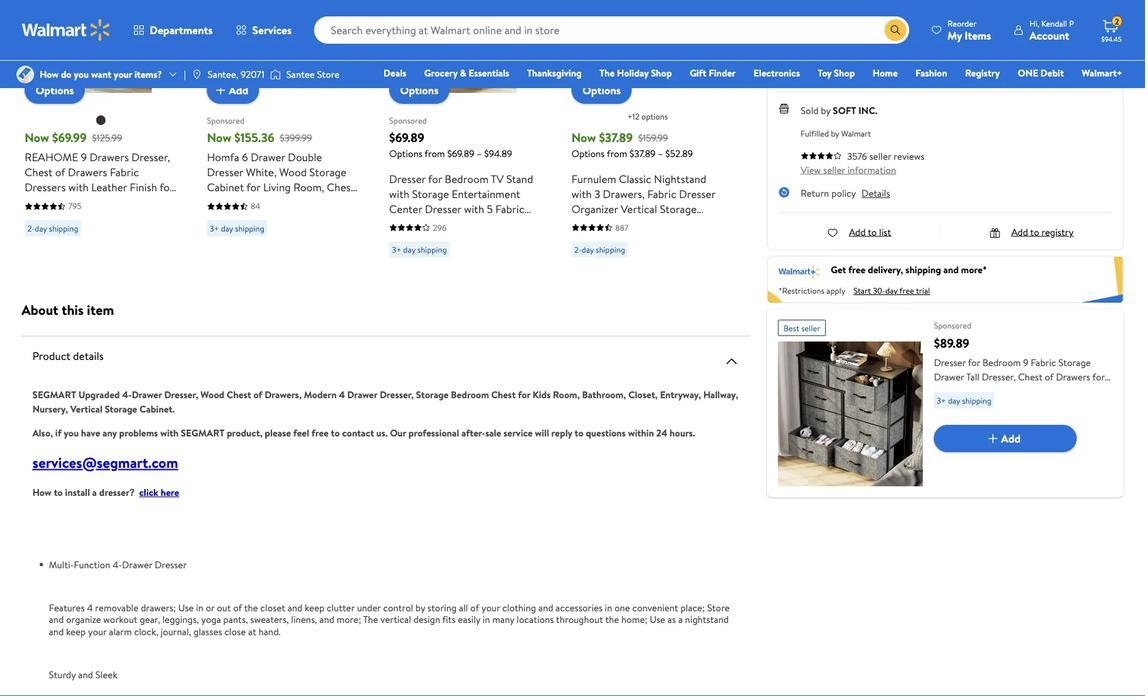 Task type: describe. For each thing, give the bounding box(es) containing it.
fulfilled by walmart
[[801, 128, 871, 139]]

if
[[55, 426, 61, 440]]

1 horizontal spatial in
[[483, 613, 490, 627]]

deals link
[[378, 66, 413, 80]]

vertical inside segmart upgraded 4-drawer dresser, wood chest of drawers, modern 4 drawer dresser, storage bedroom chest for kids room, bathroom, closet, entryway, hallway, nursery, vertical storage cabinet.
[[70, 402, 102, 416]]

fits
[[442, 613, 456, 627]]

dresser up center
[[389, 172, 425, 187]]

0 vertical spatial 3+
[[209, 223, 219, 235]]

2 vertical spatial your
[[88, 625, 107, 639]]

dresser, up cabinet.
[[164, 388, 198, 401]]

fabric inside dresser for bedroom tv stand with storage entertainment center dresser with 5 fabric drawers with open storage shelf for bedroom living room hallway
[[495, 202, 524, 217]]

or
[[206, 601, 215, 615]]

fabric inside 'sponsored $89.89 dresser for bedroom 9 fabric storage drawer tall dresser, chest of drawers for kids bedroom, closet, entryway, nursery 3+ day shipping'
[[1031, 356, 1057, 369]]

white,
[[246, 165, 276, 180]]

0 horizontal spatial 3+ day shipping
[[209, 223, 264, 235]]

thanksgiving
[[527, 66, 582, 80]]

to for how to install a dresser？ click here
[[54, 486, 63, 499]]

fulfilled
[[801, 128, 829, 139]]

sold
[[801, 103, 819, 117]]

0 horizontal spatial store
[[317, 68, 340, 81]]

rustic brown image
[[95, 115, 106, 126]]

brown
[[24, 210, 55, 225]]

and inside banner
[[944, 263, 959, 276]]

bedroom left tv
[[445, 172, 488, 187]]

wood inside "sponsored now $155.36 $399.99 homfa 6 drawer double dresser white, wood storage cabinet for living room, chest of drawers for bedroom"
[[279, 165, 307, 180]]

drawer up 'also, if you have any problems with segmart product, please feel free to contact us. our professional after-sale service will reply to questions within 24 hours.'
[[347, 388, 378, 401]]

search icon image
[[890, 25, 901, 36]]

chest inside "sponsored now $155.36 $399.99 homfa 6 drawer double dresser white, wood storage cabinet for living room, chest of drawers for bedroom"
[[327, 180, 355, 195]]

us.
[[376, 426, 388, 440]]

reahome 9 drawers dresser, chest of drawers fabric dressers with leather finish for adult dressers for bedroom brown image
[[24, 0, 151, 93]]

furnulem classic nightstand with 3 drawers, fabric dresser organizer vertical storage tower, stable bedroom end table with open shelf, black oak
[[571, 172, 715, 262]]

control
[[383, 601, 413, 615]]

day down 'cabinet'
[[221, 223, 233, 235]]

fashion link
[[910, 66, 954, 80]]

departments button
[[122, 14, 224, 47]]

Walmart Site-Wide search field
[[314, 16, 910, 44]]

2 horizontal spatial your
[[482, 601, 500, 615]]

dresser for bedroom tv stand with storage entertainment center dresser with 5 fabric drawers with open storage shelf for bedroom living room hallway
[[389, 172, 537, 262]]

and left more;
[[320, 613, 334, 627]]

services@segmart.com link
[[32, 453, 178, 473]]

storage inside furnulem classic nightstand with 3 drawers, fabric dresser organizer vertical storage tower, stable bedroom end table with open shelf, black oak
[[660, 202, 697, 217]]

my
[[948, 28, 962, 43]]

sponsored for $89.89
[[934, 320, 972, 332]]

storage down upgraded
[[105, 402, 137, 416]]

0 vertical spatial keep
[[305, 601, 325, 615]]

closet, inside segmart upgraded 4-drawer dresser, wood chest of drawers, modern 4 drawer dresser, storage bedroom chest for kids room, bathroom, closet, entryway, hallway, nursery, vertical storage cabinet.
[[629, 388, 658, 401]]

double
[[288, 150, 322, 165]]

for up tall
[[968, 356, 981, 369]]

open inside dresser for bedroom tv stand with storage entertainment center dresser with 5 fabric drawers with open storage shelf for bedroom living room hallway
[[454, 217, 480, 232]]

chest inside 'sponsored $89.89 dresser for bedroom 9 fabric storage drawer tall dresser, chest of drawers for kids bedroom, closet, entryway, nursery 3+ day shipping'
[[1018, 370, 1043, 384]]

*restrictions apply
[[779, 285, 846, 297]]

problems
[[119, 426, 158, 440]]

bedroom inside 'sponsored $89.89 dresser for bedroom 9 fabric storage drawer tall dresser, chest of drawers for kids bedroom, closet, entryway, nursery 3+ day shipping'
[[983, 356, 1021, 369]]

for inside segmart upgraded 4-drawer dresser, wood chest of drawers, modern 4 drawer dresser, storage bedroom chest for kids room, bathroom, closet, entryway, hallway, nursery, vertical storage cabinet.
[[518, 388, 531, 401]]

drawers down $125.99
[[89, 150, 129, 165]]

glasses
[[194, 625, 222, 639]]

9 inside 'sponsored $89.89 dresser for bedroom 9 fabric storage drawer tall dresser, chest of drawers for kids bedroom, closet, entryway, nursery 3+ day shipping'
[[1024, 356, 1029, 369]]

the holiday shop
[[600, 66, 672, 80]]

bedroom inside furnulem classic nightstand with 3 drawers, fabric dresser organizer vertical storage tower, stable bedroom end table with open shelf, black oak
[[636, 217, 680, 232]]

throughout
[[556, 613, 603, 627]]

chest inside now $69.99 $125.99 reahome 9 drawers dresser, chest of drawers fabric dressers with leather finish for adult dressers for bedroom brown
[[24, 165, 52, 180]]

drawers inside dresser for bedroom tv stand with storage entertainment center dresser with 5 fabric drawers with open storage shelf for bedroom living room hallway
[[389, 217, 428, 232]]

0 horizontal spatial in
[[196, 601, 204, 615]]

details button
[[862, 187, 890, 200]]

bedroom right hallway
[[432, 232, 476, 247]]

0 horizontal spatial keep
[[66, 625, 86, 639]]

dresser inside "sponsored now $155.36 $399.99 homfa 6 drawer double dresser white, wood storage cabinet for living room, chest of drawers for bedroom"
[[207, 165, 243, 180]]

furnulem
[[571, 172, 616, 187]]

details
[[73, 349, 104, 364]]

end
[[683, 217, 701, 232]]

with up shelf
[[389, 187, 409, 202]]

bedroom inside now $69.99 $125.99 reahome 9 drawers dresser, chest of drawers fabric dressers with leather finish for adult dressers for bedroom brown
[[113, 195, 157, 210]]

of inside segmart upgraded 4-drawer dresser, wood chest of drawers, modern 4 drawer dresser, storage bedroom chest for kids room, bathroom, closet, entryway, hallway, nursery, vertical storage cabinet.
[[254, 388, 262, 401]]

apply
[[827, 285, 846, 297]]

795
[[68, 201, 81, 212]]

home;
[[622, 613, 648, 627]]

you for have
[[64, 426, 79, 440]]

departments
[[150, 23, 213, 38]]

0 vertical spatial free
[[849, 263, 866, 276]]

as
[[668, 613, 676, 627]]

hours.
[[670, 426, 695, 440]]

removable
[[95, 601, 139, 615]]

here
[[161, 486, 179, 499]]

4 inside segmart upgraded 4-drawer dresser, wood chest of drawers, modern 4 drawer dresser, storage bedroom chest for kids room, bathroom, closet, entryway, hallway, nursery, vertical storage cabinet.
[[339, 388, 345, 401]]

registry link
[[959, 66, 1006, 80]]

to for add to list
[[868, 225, 877, 238]]

locations
[[517, 613, 554, 627]]

grocery & essentials
[[424, 66, 509, 80]]

home
[[873, 66, 898, 80]]

drawers inside "sponsored now $155.36 $399.99 homfa 6 drawer double dresser white, wood storage cabinet for living room, chest of drawers for bedroom"
[[219, 195, 259, 210]]

0 horizontal spatial 2-
[[27, 223, 34, 235]]

grocery & essentials link
[[418, 66, 516, 80]]

with inside now $69.99 $125.99 reahome 9 drawers dresser, chest of drawers fabric dressers with leather finish for adult dressers for bedroom brown
[[68, 180, 88, 195]]

$399.99
[[280, 131, 312, 145]]

shipping down 887
[[596, 244, 625, 256]]

store inside features 4 removable drawers; use in or out of the closet and keep clutter under control by storing all of your clothing and accessories in one convenient place; store and organize workout gear, leggings, yoga pants, sweaters, linens, and more; the vertical design fits easily in many locations throughout the home; use as a nightstand and keep your alarm clock, journal, glasses close at hand.
[[707, 601, 730, 615]]

options link for now $37.89
[[571, 77, 632, 104]]

by inside features 4 removable drawers; use in or out of the closet and keep clutter under control by storing all of your clothing and accessories in one convenient place; store and organize workout gear, leggings, yoga pants, sweaters, linens, and more; the vertical design fits easily in many locations throughout the home; use as a nightstand and keep your alarm clock, journal, glasses close at hand.
[[416, 601, 425, 615]]

sponsored for now
[[207, 115, 244, 127]]

leather
[[91, 180, 127, 195]]

$52.89
[[665, 147, 693, 161]]

professional
[[409, 426, 459, 440]]

next slide for similar items you might like list image
[[707, 4, 740, 37]]

296
[[433, 222, 446, 234]]

for up the 84
[[246, 180, 260, 195]]

1 horizontal spatial 2-day shipping
[[574, 244, 625, 256]]

day inside the get free delivery, shipping and more* banner
[[886, 285, 898, 297]]

and right clothing
[[539, 601, 554, 615]]

options inside now $37.89 $159.99 options from $37.89 – $52.89
[[571, 147, 605, 161]]

stand
[[506, 172, 533, 187]]

with left 3
[[571, 187, 592, 202]]

not for delivery
[[1036, 21, 1049, 33]]

add to cart image
[[985, 431, 1001, 447]]

9 inside now $69.99 $125.99 reahome 9 drawers dresser, chest of drawers fabric dressers with leather finish for adult dressers for bedroom brown
[[81, 150, 87, 165]]

walmart+
[[1082, 66, 1123, 80]]

walmart image
[[22, 19, 111, 41]]

4- for upgraded
[[122, 388, 132, 401]]

living inside dresser for bedroom tv stand with storage entertainment center dresser with 5 fabric drawers with open storage shelf for bedroom living room hallway
[[479, 232, 506, 247]]

2 shop from the left
[[834, 66, 855, 80]]

entryway, inside 'sponsored $89.89 dresser for bedroom 9 fabric storage drawer tall dresser, chest of drawers for kids bedroom, closet, entryway, nursery 3+ day shipping'
[[1028, 385, 1069, 398]]

convenient
[[633, 601, 678, 615]]

santee, 92071 button
[[830, 61, 888, 75]]

day down 'adult'
[[34, 223, 47, 235]]

room, inside segmart upgraded 4-drawer dresser, wood chest of drawers, modern 4 drawer dresser, storage bedroom chest for kids room, bathroom, closet, entryway, hallway, nursery, vertical storage cabinet.
[[553, 388, 580, 401]]

dresser up 296
[[425, 202, 461, 217]]

function
[[74, 558, 110, 572]]

Search search field
[[314, 16, 910, 44]]

0 horizontal spatial santee,
[[208, 68, 238, 81]]

dresser up drawers;
[[155, 558, 187, 572]]

drawer up cabinet.
[[132, 388, 162, 401]]

electronics link
[[748, 66, 806, 80]]

now for $69.99
[[24, 130, 49, 147]]

drawer right function
[[122, 558, 152, 572]]

1 shop from the left
[[651, 66, 672, 80]]

add to cart image
[[212, 82, 229, 99]]

1 horizontal spatial use
[[650, 613, 666, 627]]

drawers inside 'sponsored $89.89 dresser for bedroom 9 fabric storage drawer tall dresser, chest of drawers for kids bedroom, closet, entryway, nursery 3+ day shipping'
[[1056, 370, 1091, 384]]

not for pickup
[[923, 21, 937, 33]]

options for reahome 9 drawers dresser, chest of drawers fabric dressers with leather finish for adult dressers for bedroom brown
[[35, 83, 74, 98]]

homfa
[[207, 150, 239, 165]]

view seller information
[[801, 163, 896, 176]]

24
[[657, 426, 668, 440]]

questions
[[586, 426, 626, 440]]

for right finish
[[159, 180, 173, 195]]

1 horizontal spatial 2-
[[574, 244, 581, 256]]

now for $37.89
[[571, 130, 596, 147]]

shipping down the 795
[[49, 223, 78, 235]]

$94.45
[[1102, 34, 1122, 43]]

0 horizontal spatial free
[[312, 426, 329, 440]]

entryway, inside segmart upgraded 4-drawer dresser, wood chest of drawers, modern 4 drawer dresser, storage bedroom chest for kids room, bathroom, closet, entryway, hallway, nursery, vertical storage cabinet.
[[660, 388, 701, 401]]

walmart plus image
[[779, 263, 820, 279]]

for left 296
[[416, 232, 430, 247]]

and down features
[[49, 625, 64, 639]]

gear,
[[140, 613, 160, 627]]

drawers up the 795
[[68, 165, 107, 180]]

add inside $89.89 group
[[1001, 431, 1021, 446]]

drawer inside "sponsored now $155.36 $399.99 homfa 6 drawer double dresser white, wood storage cabinet for living room, chest of drawers for bedroom"
[[250, 150, 285, 165]]

1 vertical spatial free
[[900, 285, 914, 297]]

1 horizontal spatial $69.89
[[447, 147, 474, 161]]

delivery to santee, 92071
[[779, 61, 888, 75]]

install
[[65, 486, 90, 499]]

with left 5
[[464, 202, 484, 217]]

hallway,
[[704, 388, 738, 401]]

from inside sponsored $69.89 options from $69.89 – $94.89
[[424, 147, 445, 161]]

available for delivery
[[1051, 21, 1081, 33]]

now $37.89 $159.99 options from $37.89 – $52.89
[[571, 130, 693, 161]]

how for how to install a dresser？ click here
[[32, 486, 51, 499]]

product group containing now $69.99
[[24, 0, 177, 264]]

design
[[414, 613, 440, 627]]

sturdy
[[49, 668, 76, 682]]

|
[[184, 68, 186, 81]]

get free delivery, shipping and more* banner
[[767, 256, 1124, 304]]

storage up professional
[[416, 388, 449, 401]]

0 horizontal spatial use
[[178, 601, 194, 615]]

product group containing now $37.89
[[571, 0, 724, 264]]

have
[[81, 426, 100, 440]]

1 horizontal spatial 92071
[[864, 61, 888, 75]]

storage inside "sponsored now $155.36 $399.99 homfa 6 drawer double dresser white, wood storage cabinet for living room, chest of drawers for bedroom"
[[309, 165, 346, 180]]

multi-
[[49, 558, 74, 572]]

sponsored $89.89 dresser for bedroom 9 fabric storage drawer tall dresser, chest of drawers for kids bedroom, closet, entryway, nursery 3+ day shipping
[[934, 320, 1105, 407]]

linens,
[[291, 613, 317, 627]]

delivery for to
[[779, 61, 813, 75]]

1 vertical spatial $37.89
[[629, 147, 655, 161]]

add to list button
[[827, 225, 891, 238]]

887
[[615, 222, 628, 234]]

clear search field text image
[[869, 25, 879, 36]]

shipping inside the get free delivery, shipping and more* banner
[[906, 263, 941, 276]]

fashion
[[916, 66, 948, 80]]

1 horizontal spatial the
[[606, 613, 619, 627]]

with right center
[[431, 217, 451, 232]]

stable
[[604, 217, 634, 232]]

under
[[357, 601, 381, 615]]

shipping inside 'sponsored $89.89 dresser for bedroom 9 fabric storage drawer tall dresser, chest of drawers for kids bedroom, closet, entryway, nursery 3+ day shipping'
[[962, 395, 992, 407]]

for right the 795
[[96, 195, 110, 210]]

options for options from $37.89 – $52.89
[[582, 83, 621, 98]]

delivery for not
[[1041, 9, 1076, 22]]

please
[[265, 426, 291, 440]]

0 horizontal spatial the
[[244, 601, 258, 615]]

how for how do you want your items?
[[40, 68, 59, 81]]

1 horizontal spatial 3+ day shipping
[[392, 244, 447, 256]]

day down center
[[403, 244, 415, 256]]

storing
[[428, 601, 457, 615]]

a inside features 4 removable drawers; use in or out of the closet and keep clutter under control by storing all of your clothing and accessories in one convenient place; store and organize workout gear, leggings, yoga pants, sweaters, linens, and more; the vertical design fits easily in many locations throughout the home; use as a nightstand and keep your alarm clock, journal, glasses close at hand.
[[678, 613, 683, 627]]

1 horizontal spatial your
[[114, 68, 132, 81]]

day inside 'sponsored $89.89 dresser for bedroom 9 fabric storage drawer tall dresser, chest of drawers for kids bedroom, closet, entryway, nursery 3+ day shipping'
[[948, 395, 960, 407]]

now inside "sponsored now $155.36 $399.99 homfa 6 drawer double dresser white, wood storage cabinet for living room, chest of drawers for bedroom"
[[207, 130, 231, 147]]

product
[[32, 349, 70, 364]]

features 4 removable drawers; use in or out of the closet and keep clutter under control by storing all of your clothing and accessories in one convenient place; store and organize workout gear, leggings, yoga pants, sweaters, linens, and more; the vertical design fits easily in many locations throughout the home; use as a nightstand and keep your alarm clock, journal, glasses close at hand.
[[49, 601, 730, 639]]

reply
[[552, 426, 572, 440]]

1 horizontal spatial 3+
[[392, 244, 401, 256]]

0 horizontal spatial a
[[92, 486, 97, 499]]

fabric inside now $69.99 $125.99 reahome 9 drawers dresser, chest of drawers fabric dressers with leather finish for adult dressers for bedroom brown
[[110, 165, 139, 180]]

dresser, inside 'sponsored $89.89 dresser for bedroom 9 fabric storage drawer tall dresser, chest of drawers for kids bedroom, closet, entryway, nursery 3+ day shipping'
[[982, 370, 1016, 384]]

$125.99
[[92, 131, 122, 145]]

0 horizontal spatial $69.89
[[389, 130, 424, 147]]

1 vertical spatial segmart
[[181, 426, 225, 440]]

essentials
[[469, 66, 509, 80]]

bedroom inside "sponsored now $155.36 $399.99 homfa 6 drawer double dresser white, wood storage cabinet for living room, chest of drawers for bedroom"
[[278, 195, 322, 210]]

services
[[252, 23, 292, 38]]

features
[[49, 601, 85, 615]]

sponsored for $69.89
[[389, 115, 427, 127]]

drawer inside 'sponsored $89.89 dresser for bedroom 9 fabric storage drawer tall dresser, chest of drawers for kids bedroom, closet, entryway, nursery 3+ day shipping'
[[934, 370, 965, 384]]



Task type: locate. For each thing, give the bounding box(es) containing it.
options up furnulem
[[571, 147, 605, 161]]

delivery not available
[[1036, 9, 1081, 33]]

drawers up hallway
[[389, 217, 428, 232]]

from
[[424, 147, 445, 161], [607, 147, 627, 161]]

information
[[848, 163, 896, 176]]

3 product group from the left
[[389, 0, 541, 264]]

0 horizontal spatial shop
[[651, 66, 672, 80]]

free right the get
[[849, 263, 866, 276]]

by for fulfilled
[[831, 128, 839, 139]]

shipping down tall
[[962, 395, 992, 407]]

1 horizontal spatial add button
[[934, 425, 1077, 453]]

1 vertical spatial a
[[678, 613, 683, 627]]

kids inside 'sponsored $89.89 dresser for bedroom 9 fabric storage drawer tall dresser, chest of drawers for kids bedroom, closet, entryway, nursery 3+ day shipping'
[[934, 385, 951, 398]]

with right table
[[598, 232, 619, 247]]

drawers down 'white,'
[[219, 195, 259, 210]]

drawers, inside furnulem classic nightstand with 3 drawers, fabric dresser organizer vertical storage tower, stable bedroom end table with open shelf, black oak
[[603, 187, 645, 202]]

bedroom
[[445, 172, 488, 187], [113, 195, 157, 210], [278, 195, 322, 210], [636, 217, 680, 232], [432, 232, 476, 247], [983, 356, 1021, 369], [451, 388, 489, 401]]

oak
[[571, 247, 591, 262]]

segmart up nursery,
[[32, 388, 76, 401]]

1 horizontal spatial drawers,
[[603, 187, 645, 202]]

services@segmart.com
[[32, 453, 178, 473]]

0 vertical spatial $69.89
[[389, 130, 424, 147]]

sponsored down add to cart image
[[207, 115, 244, 127]]

now inside now $37.89 $159.99 options from $37.89 – $52.89
[[571, 130, 596, 147]]

product,
[[227, 426, 263, 440]]

0 horizontal spatial wood
[[201, 388, 224, 401]]

92071 down services "popup button"
[[241, 68, 265, 81]]

0 horizontal spatial living
[[263, 180, 291, 195]]

bedroom up after-
[[451, 388, 489, 401]]

p
[[1069, 17, 1074, 29]]

dresser, up finish
[[131, 150, 170, 165]]

grocery
[[424, 66, 458, 80]]

seller inside $89.89 group
[[802, 322, 821, 334]]

options up center
[[389, 147, 422, 161]]

storage down "entertainment"
[[483, 217, 520, 232]]

with down cabinet.
[[160, 426, 179, 440]]

4- right function
[[113, 558, 122, 572]]

options link for now $69.99
[[24, 77, 85, 104]]

0 vertical spatial 9
[[81, 150, 87, 165]]

0 vertical spatial your
[[114, 68, 132, 81]]

$37.89
[[599, 130, 633, 147], [629, 147, 655, 161]]

after-
[[462, 426, 485, 440]]

closet, inside 'sponsored $89.89 dresser for bedroom 9 fabric storage drawer tall dresser, chest of drawers for kids bedroom, closet, entryway, nursery 3+ day shipping'
[[997, 385, 1026, 398]]

dressers right 'adult'
[[53, 195, 94, 210]]

santee, 92071
[[208, 68, 265, 81]]

0 vertical spatial 4-
[[122, 388, 132, 401]]

0 vertical spatial living
[[263, 180, 291, 195]]

walmart
[[841, 128, 871, 139]]

product details image
[[724, 354, 740, 370]]

84
[[250, 201, 260, 212]]

 image for santee store
[[270, 68, 281, 81]]

kids inside segmart upgraded 4-drawer dresser, wood chest of drawers, modern 4 drawer dresser, storage bedroom chest for kids room, bathroom, closet, entryway, hallway, nursery, vertical storage cabinet.
[[533, 388, 551, 401]]

bedroom right the 84
[[278, 195, 322, 210]]

in left one
[[605, 601, 612, 615]]

2
[[1115, 16, 1120, 27]]

1 vertical spatial how
[[32, 486, 51, 499]]

by for sold
[[821, 103, 831, 117]]

shop right the toy
[[834, 66, 855, 80]]

2 now from the left
[[207, 130, 231, 147]]

and left sleek
[[78, 668, 93, 682]]

1 horizontal spatial store
[[707, 601, 730, 615]]

4- for function
[[113, 558, 122, 572]]

shipping down the 84
[[235, 223, 264, 235]]

0 vertical spatial 2-day shipping
[[27, 223, 78, 235]]

add inside product group
[[229, 83, 248, 98]]

1 vertical spatial the
[[363, 613, 378, 627]]

for down sponsored $69.89 options from $69.89 – $94.89
[[428, 172, 442, 187]]

0 vertical spatial $37.89
[[599, 130, 633, 147]]

add to registry button
[[990, 225, 1074, 238]]

1 vertical spatial 3+ day shipping
[[392, 244, 447, 256]]

3.8862 stars out of 5, based on 3576 seller reviews element
[[801, 152, 842, 160]]

– down the '$159.99'
[[658, 147, 663, 161]]

segmart
[[32, 388, 76, 401], [181, 426, 225, 440]]

0 horizontal spatial add button
[[207, 77, 259, 104]]

0 vertical spatial by
[[821, 103, 831, 117]]

0 horizontal spatial your
[[88, 625, 107, 639]]

2 product group from the left
[[207, 0, 359, 264]]

you for want
[[74, 68, 89, 81]]

sponsored inside sponsored $69.89 options from $69.89 – $94.89
[[389, 115, 427, 127]]

to for delivery to santee, 92071
[[816, 61, 825, 75]]

your left alarm
[[88, 625, 107, 639]]

options link up +12
[[571, 77, 632, 104]]

drawers, right 3
[[603, 187, 645, 202]]

1 vertical spatial your
[[482, 601, 500, 615]]

one
[[1018, 66, 1039, 80]]

multi-function 4-drawer dresser
[[49, 558, 187, 572]]

and left more*
[[944, 263, 959, 276]]

by right sold
[[821, 103, 831, 117]]

4 product group from the left
[[571, 0, 724, 264]]

dressers up brown at the left
[[24, 180, 65, 195]]

0 horizontal spatial kids
[[533, 388, 551, 401]]

1 product group from the left
[[24, 0, 177, 264]]

bedroom right the 795
[[113, 195, 157, 210]]

options link
[[24, 77, 85, 104], [389, 77, 449, 104], [571, 77, 632, 104]]

1 from from the left
[[424, 147, 445, 161]]

0 horizontal spatial the
[[363, 613, 378, 627]]

and left organize
[[49, 613, 64, 627]]

3+ inside 'sponsored $89.89 dresser for bedroom 9 fabric storage drawer tall dresser, chest of drawers for kids bedroom, closet, entryway, nursery 3+ day shipping'
[[937, 395, 946, 407]]

and right closet
[[288, 601, 303, 615]]

 image right |
[[191, 69, 202, 80]]

kids up will
[[533, 388, 551, 401]]

sponsored inside 'sponsored $89.89 dresser for bedroom 9 fabric storage drawer tall dresser, chest of drawers for kids bedroom, closet, entryway, nursery 3+ day shipping'
[[934, 320, 972, 332]]

dresser inside furnulem classic nightstand with 3 drawers, fabric dresser organizer vertical storage tower, stable bedroom end table with open shelf, black oak
[[679, 187, 715, 202]]

services button
[[224, 14, 303, 47]]

seller for information
[[823, 163, 846, 176]]

for
[[428, 172, 442, 187], [159, 180, 173, 195], [246, 180, 260, 195], [96, 195, 110, 210], [261, 195, 275, 210], [416, 232, 430, 247], [968, 356, 981, 369], [1093, 370, 1105, 384], [518, 388, 531, 401]]

of inside now $69.99 $125.99 reahome 9 drawers dresser, chest of drawers fabric dressers with leather finish for adult dressers for bedroom brown
[[55, 165, 65, 180]]

keep down features
[[66, 625, 86, 639]]

3+ day shipping down 296
[[392, 244, 447, 256]]

not inside pickup not available
[[923, 21, 937, 33]]

2-day shipping
[[27, 223, 78, 235], [574, 244, 625, 256]]

bathroom,
[[582, 388, 626, 401]]

4- inside segmart upgraded 4-drawer dresser, wood chest of drawers, modern 4 drawer dresser, storage bedroom chest for kids room, bathroom, closet, entryway, hallway, nursery, vertical storage cabinet.
[[122, 388, 132, 401]]

add button inside $89.89 group
[[934, 425, 1077, 453]]

with up the 795
[[68, 180, 88, 195]]

now inside now $69.99 $125.99 reahome 9 drawers dresser, chest of drawers fabric dressers with leather finish for adult dressers for bedroom brown
[[24, 130, 49, 147]]

room, left bathroom,
[[553, 388, 580, 401]]

0 horizontal spatial entryway,
[[660, 388, 701, 401]]

 image
[[270, 68, 281, 81], [191, 69, 202, 80]]

storage down the $399.99
[[309, 165, 346, 180]]

from inside now $37.89 $159.99 options from $37.89 – $52.89
[[607, 147, 627, 161]]

wood inside segmart upgraded 4-drawer dresser, wood chest of drawers, modern 4 drawer dresser, storage bedroom chest for kids room, bathroom, closet, entryway, hallway, nursery, vertical storage cabinet.
[[201, 388, 224, 401]]

1 vertical spatial by
[[831, 128, 839, 139]]

3576 seller reviews
[[847, 150, 925, 163]]

2 horizontal spatial in
[[605, 601, 612, 615]]

2 options link from the left
[[389, 77, 449, 104]]

vertical
[[381, 613, 411, 627]]

seller for reviews
[[870, 150, 892, 163]]

1 – from the left
[[476, 147, 482, 161]]

2 horizontal spatial now
[[571, 130, 596, 147]]

2 available from the left
[[1051, 21, 1081, 33]]

by left "storing" on the left of the page
[[416, 601, 425, 615]]

fabric inside furnulem classic nightstand with 3 drawers, fabric dresser organizer vertical storage tower, stable bedroom end table with open shelf, black oak
[[647, 187, 676, 202]]

this
[[62, 300, 84, 319]]

2 horizontal spatial options link
[[571, 77, 632, 104]]

2 vertical spatial by
[[416, 601, 425, 615]]

2 not from the left
[[1036, 21, 1049, 33]]

by right fulfilled
[[831, 128, 839, 139]]

return policy details
[[801, 187, 890, 200]]

dresser for bedroom tv stand with storage entertainment center dresser with 5 fabric drawers with open storage shelf for bedroom living room hallway image
[[389, 0, 516, 93]]

day down tower,
[[581, 244, 594, 256]]

1 vertical spatial vertical
[[70, 402, 102, 416]]

1 horizontal spatial delivery
[[1041, 9, 1076, 22]]

bedroom left end
[[636, 217, 680, 232]]

1 vertical spatial 4
[[87, 601, 93, 615]]

1 vertical spatial delivery
[[779, 61, 813, 75]]

1 vertical spatial 3+
[[392, 244, 401, 256]]

to for add to registry
[[1031, 225, 1040, 238]]

0 vertical spatial wood
[[279, 165, 307, 180]]

living down 5
[[479, 232, 506, 247]]

1 vertical spatial 4-
[[113, 558, 122, 572]]

0 horizontal spatial 9
[[81, 150, 87, 165]]

1 horizontal spatial the
[[600, 66, 615, 80]]

$37.89 down the '$159.99'
[[629, 147, 655, 161]]

of
[[55, 165, 65, 180], [207, 195, 217, 210], [1045, 370, 1054, 384], [254, 388, 262, 401], [233, 601, 242, 615], [471, 601, 479, 615]]

add to list
[[849, 225, 891, 238]]

5
[[487, 202, 493, 217]]

available for pickup
[[938, 21, 969, 33]]

start
[[854, 285, 871, 297]]

tower,
[[571, 217, 602, 232]]

3+ left bedroom,
[[937, 395, 946, 407]]

2- down tower,
[[574, 244, 581, 256]]

2-day shipping down 'adult'
[[27, 223, 78, 235]]

0 horizontal spatial drawers,
[[265, 388, 302, 401]]

0 horizontal spatial not
[[923, 21, 937, 33]]

1 horizontal spatial entryway,
[[1028, 385, 1069, 398]]

room, down double
[[293, 180, 324, 195]]

of inside "sponsored now $155.36 $399.99 homfa 6 drawer double dresser white, wood storage cabinet for living room, chest of drawers for bedroom"
[[207, 195, 217, 210]]

drawers, inside segmart upgraded 4-drawer dresser, wood chest of drawers, modern 4 drawer dresser, storage bedroom chest for kids room, bathroom, closet, entryway, hallway, nursery, vertical storage cabinet.
[[265, 388, 302, 401]]

2-
[[27, 223, 34, 235], [574, 244, 581, 256]]

black
[[679, 232, 705, 247]]

1 horizontal spatial a
[[678, 613, 683, 627]]

 image
[[16, 66, 34, 83]]

0 vertical spatial vertical
[[621, 202, 657, 217]]

3 now from the left
[[571, 130, 596, 147]]

0 horizontal spatial vertical
[[70, 402, 102, 416]]

the left closet
[[244, 601, 258, 615]]

0 horizontal spatial closet,
[[629, 388, 658, 401]]

shipping up trial
[[906, 263, 941, 276]]

keep left clutter
[[305, 601, 325, 615]]

open
[[454, 217, 480, 232], [621, 232, 648, 247]]

upgraded
[[78, 388, 120, 401]]

options down grocery
[[400, 83, 438, 98]]

 image for santee, 92071
[[191, 69, 202, 80]]

1 vertical spatial 2-day shipping
[[574, 244, 625, 256]]

accessories
[[556, 601, 603, 615]]

$69.89 down deals link
[[389, 130, 424, 147]]

options down holiday
[[582, 83, 621, 98]]

1 horizontal spatial closet,
[[997, 385, 1026, 398]]

3 options link from the left
[[571, 77, 632, 104]]

for up the nursery on the right bottom of page
[[1093, 370, 1105, 384]]

2 from from the left
[[607, 147, 627, 161]]

add button inside product group
[[207, 77, 259, 104]]

nursery,
[[32, 402, 68, 416]]

dresser,
[[131, 150, 170, 165], [982, 370, 1016, 384], [164, 388, 198, 401], [380, 388, 414, 401]]

closet, up within
[[629, 388, 658, 401]]

seller right best
[[802, 322, 821, 334]]

1 vertical spatial room,
[[553, 388, 580, 401]]

0 horizontal spatial room,
[[293, 180, 324, 195]]

vertical inside furnulem classic nightstand with 3 drawers, fabric dresser organizer vertical storage tower, stable bedroom end table with open shelf, black oak
[[621, 202, 657, 217]]

– left $94.89 at top
[[476, 147, 482, 161]]

for right the 84
[[261, 195, 275, 210]]

1 vertical spatial $69.89
[[447, 147, 474, 161]]

dresser, inside now $69.99 $125.99 reahome 9 drawers dresser, chest of drawers fabric dressers with leather finish for adult dressers for bedroom brown
[[131, 150, 170, 165]]

4 inside features 4 removable drawers; use in or out of the closet and keep clutter under control by storing all of your clothing and accessories in one convenient place; store and organize workout gear, leggings, yoga pants, sweaters, linens, and more; the vertical design fits easily in many locations throughout the home; use as a nightstand and keep your alarm clock, journal, glasses close at hand.
[[87, 601, 93, 615]]

dresser inside 'sponsored $89.89 dresser for bedroom 9 fabric storage drawer tall dresser, chest of drawers for kids bedroom, closet, entryway, nursery 3+ day shipping'
[[934, 356, 966, 369]]

view
[[801, 163, 821, 176]]

add button down bedroom,
[[934, 425, 1077, 453]]

homfa 6 drawer double dresser white, wood storage cabinet for living room, chest of drawers for bedroom image
[[207, 0, 334, 93]]

more*
[[961, 263, 987, 276]]

– inside sponsored $69.89 options from $69.89 – $94.89
[[476, 147, 482, 161]]

kids left bedroom,
[[934, 385, 951, 398]]

1 horizontal spatial living
[[479, 232, 506, 247]]

product group containing $69.89
[[389, 0, 541, 264]]

1 vertical spatial you
[[64, 426, 79, 440]]

– inside now $37.89 $159.99 options from $37.89 – $52.89
[[658, 147, 663, 161]]

0 vertical spatial segmart
[[32, 388, 76, 401]]

product group
[[24, 0, 177, 264], [207, 0, 359, 264], [389, 0, 541, 264], [571, 0, 724, 264]]

sponsored up $89.89
[[934, 320, 972, 332]]

1 horizontal spatial open
[[621, 232, 648, 247]]

*restrictions
[[779, 285, 825, 297]]

$37.89 down +12
[[599, 130, 633, 147]]

drawers up the nursery on the right bottom of page
[[1056, 370, 1091, 384]]

sponsored inside "sponsored now $155.36 $399.99 homfa 6 drawer double dresser white, wood storage cabinet for living room, chest of drawers for bedroom"
[[207, 115, 244, 127]]

your right want
[[114, 68, 132, 81]]

options for options from $69.89 – $94.89
[[400, 83, 438, 98]]

1 options link from the left
[[24, 77, 85, 104]]

furnulem classic nightstand with 3 drawers, fabric dresser organizer vertical storage tower, stable bedroom end table with open shelf, black oak image
[[571, 0, 699, 93]]

storage up the nursery on the right bottom of page
[[1059, 356, 1091, 369]]

0 horizontal spatial segmart
[[32, 388, 76, 401]]

get
[[831, 263, 846, 276]]

1 now from the left
[[24, 130, 49, 147]]

available inside pickup not available
[[938, 21, 969, 33]]

1 horizontal spatial available
[[1051, 21, 1081, 33]]

the inside features 4 removable drawers; use in or out of the closet and keep clutter under control by storing all of your clothing and accessories in one convenient place; store and organize workout gear, leggings, yoga pants, sweaters, linens, and more; the vertical design fits easily in many locations throughout the home; use as a nightstand and keep your alarm clock, journal, glasses close at hand.
[[363, 613, 378, 627]]

3+ day shipping down the 84
[[209, 223, 264, 235]]

store right place;
[[707, 601, 730, 615]]

tv
[[491, 172, 504, 187]]

reahome
[[24, 150, 78, 165]]

1 horizontal spatial free
[[849, 263, 866, 276]]

1 horizontal spatial segmart
[[181, 426, 225, 440]]

6
[[242, 150, 248, 165]]

to
[[816, 61, 825, 75], [868, 225, 877, 238], [1031, 225, 1040, 238], [331, 426, 340, 440], [575, 426, 584, 440], [54, 486, 63, 499]]

product details
[[32, 349, 104, 364]]

1 not from the left
[[923, 21, 937, 33]]

product group containing now $155.36
[[207, 0, 359, 264]]

details
[[862, 187, 890, 200]]

0 horizontal spatial 92071
[[241, 68, 265, 81]]

dresser for bedroom 9 fabric storage drawer tall dresser, chest of drawers for kids bedroom, closet, entryway, nursery image
[[778, 342, 923, 487]]

4-
[[122, 388, 132, 401], [113, 558, 122, 572]]

return
[[801, 187, 829, 200]]

2 – from the left
[[658, 147, 663, 161]]

1 available from the left
[[938, 21, 969, 33]]

1 horizontal spatial wood
[[279, 165, 307, 180]]

1 vertical spatial add button
[[934, 425, 1077, 453]]

yoga
[[201, 613, 221, 627]]

nursery
[[1071, 385, 1104, 398]]

0 horizontal spatial –
[[476, 147, 482, 161]]

dresser left 'white,'
[[207, 165, 243, 180]]

delivery up account on the top
[[1041, 9, 1076, 22]]

available inside the delivery not available
[[1051, 21, 1081, 33]]

one debit
[[1018, 66, 1064, 80]]

you right do
[[74, 68, 89, 81]]

use left as
[[650, 613, 666, 627]]

storage inside 'sponsored $89.89 dresser for bedroom 9 fabric storage drawer tall dresser, chest of drawers for kids bedroom, closet, entryway, nursery 3+ day shipping'
[[1059, 356, 1091, 369]]

kendall
[[1042, 17, 1068, 29]]

from up classic
[[607, 147, 627, 161]]

table
[[571, 232, 596, 247]]

you right the if
[[64, 426, 79, 440]]

delivery inside the delivery not available
[[1041, 9, 1076, 22]]

1 horizontal spatial keep
[[305, 601, 325, 615]]

how left install
[[32, 486, 51, 499]]

0 horizontal spatial open
[[454, 217, 480, 232]]

clothing
[[503, 601, 536, 615]]

2 vertical spatial 3+
[[937, 395, 946, 407]]

living inside "sponsored now $155.36 $399.99 homfa 6 drawer double dresser white, wood storage cabinet for living room, chest of drawers for bedroom"
[[263, 180, 291, 195]]

start 30-day free trial
[[854, 285, 930, 297]]

options inside sponsored $69.89 options from $69.89 – $94.89
[[389, 147, 422, 161]]

seller down 3.8862 stars out of 5, based on 3576 seller reviews element on the right top of the page
[[823, 163, 846, 176]]

1 vertical spatial store
[[707, 601, 730, 615]]

pants,
[[223, 613, 248, 627]]

sturdy and sleek
[[49, 668, 117, 682]]

1 horizontal spatial kids
[[934, 385, 951, 398]]

0 vertical spatial room,
[[293, 180, 324, 195]]

santee,
[[830, 61, 861, 75], [208, 68, 238, 81]]

segmart inside segmart upgraded 4-drawer dresser, wood chest of drawers, modern 4 drawer dresser, storage bedroom chest for kids room, bathroom, closet, entryway, hallway, nursery, vertical storage cabinet.
[[32, 388, 76, 401]]

1 vertical spatial living
[[479, 232, 506, 247]]

0 vertical spatial add button
[[207, 77, 259, 104]]

2 horizontal spatial sponsored
[[934, 320, 972, 332]]

0 horizontal spatial 3+
[[209, 223, 219, 235]]

room, inside "sponsored now $155.36 $399.99 homfa 6 drawer double dresser white, wood storage cabinet for living room, chest of drawers for bedroom"
[[293, 180, 324, 195]]

of inside 'sponsored $89.89 dresser for bedroom 9 fabric storage drawer tall dresser, chest of drawers for kids bedroom, closet, entryway, nursery 3+ day shipping'
[[1045, 370, 1054, 384]]

feel
[[293, 426, 309, 440]]

santee store
[[286, 68, 340, 81]]

$69.89 left $94.89 at top
[[447, 147, 474, 161]]

1 horizontal spatial shop
[[834, 66, 855, 80]]

room
[[509, 232, 537, 247]]

1 horizontal spatial from
[[607, 147, 627, 161]]

0 horizontal spatial sponsored
[[207, 115, 244, 127]]

best seller
[[784, 322, 821, 334]]

cabinet
[[207, 180, 244, 195]]

1 horizontal spatial santee,
[[830, 61, 861, 75]]

0 horizontal spatial from
[[424, 147, 445, 161]]

your right easily
[[482, 601, 500, 615]]

92071 down clear search field text icon
[[864, 61, 888, 75]]

open left shelf,
[[621, 232, 648, 247]]

$94.89
[[484, 147, 512, 161]]

by
[[821, 103, 831, 117], [831, 128, 839, 139], [416, 601, 425, 615]]

in left many
[[483, 613, 490, 627]]

bedroom inside segmart upgraded 4-drawer dresser, wood chest of drawers, modern 4 drawer dresser, storage bedroom chest for kids room, bathroom, closet, entryway, hallway, nursery, vertical storage cabinet.
[[451, 388, 489, 401]]

registry
[[1042, 225, 1074, 238]]

1 horizontal spatial room,
[[553, 388, 580, 401]]

the
[[600, 66, 615, 80], [363, 613, 378, 627]]

bedroom up bedroom,
[[983, 356, 1021, 369]]

not inside the delivery not available
[[1036, 21, 1049, 33]]

clock,
[[134, 625, 158, 639]]

shipping down 296
[[417, 244, 447, 256]]

open inside furnulem classic nightstand with 3 drawers, fabric dresser organizer vertical storage tower, stable bedroom end table with open shelf, black oak
[[621, 232, 648, 247]]

dresser, up our
[[380, 388, 414, 401]]

storage up 296
[[412, 187, 449, 202]]

$89.89 group
[[767, 309, 1124, 498]]

1 horizontal spatial vertical
[[621, 202, 657, 217]]

entryway, left the nursery on the right bottom of page
[[1028, 385, 1069, 398]]

0 horizontal spatial delivery
[[779, 61, 813, 75]]

hand.
[[259, 625, 281, 639]]

living down double
[[263, 180, 291, 195]]

one debit link
[[1012, 66, 1070, 80]]

1 horizontal spatial  image
[[270, 68, 281, 81]]

closet
[[260, 601, 285, 615]]

free
[[825, 32, 841, 44]]

1 horizontal spatial sponsored
[[389, 115, 427, 127]]

0 vertical spatial delivery
[[1041, 9, 1076, 22]]

get free delivery, shipping and more*
[[831, 263, 987, 276]]

9
[[81, 150, 87, 165], [1024, 356, 1029, 369]]



Task type: vqa. For each thing, say whether or not it's contained in the screenshot.
we're
no



